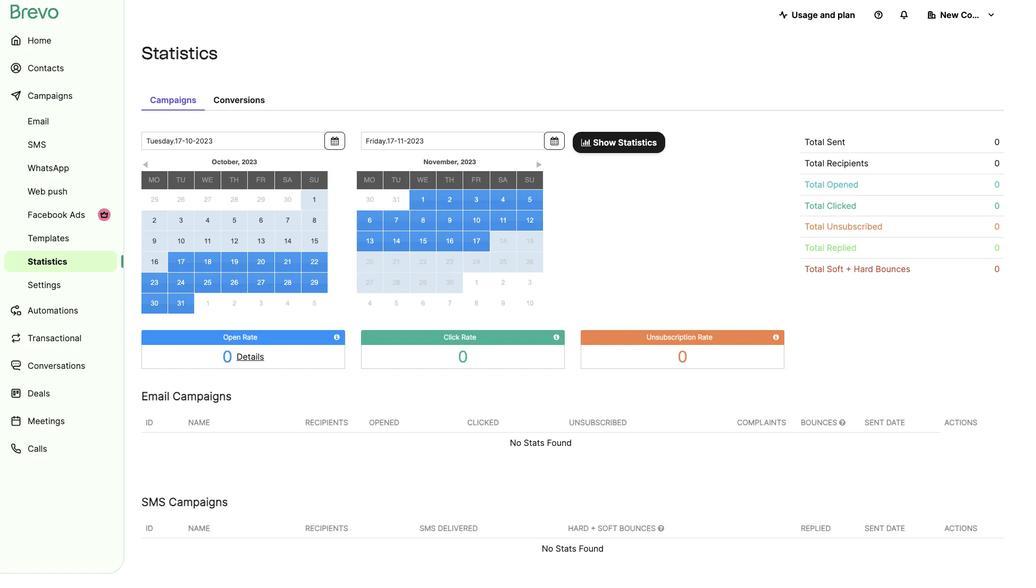 Task type: describe. For each thing, give the bounding box(es) containing it.
email campaigns
[[142, 390, 232, 403]]

0 vertical spatial clicked
[[827, 200, 857, 211]]

name for email campaigns
[[188, 418, 210, 427]]

sa for 4
[[499, 176, 508, 184]]

found for sms campaigns
[[579, 544, 604, 554]]

show statistics
[[591, 137, 657, 148]]

0 horizontal spatial 27 link
[[195, 190, 221, 210]]

total replied
[[805, 243, 857, 253]]

0 for total recipients
[[995, 158, 1001, 169]]

complaints
[[738, 418, 787, 427]]

1 vertical spatial 24 link
[[168, 273, 194, 293]]

bar chart image
[[582, 138, 591, 147]]

0 vertical spatial 25 link
[[142, 190, 168, 210]]

1 horizontal spatial 19 link
[[517, 232, 543, 252]]

email link
[[4, 111, 117, 132]]

contacts link
[[4, 55, 117, 81]]

1 horizontal spatial 6 link
[[357, 211, 383, 231]]

plan
[[838, 10, 856, 20]]

▶ link
[[536, 159, 544, 169]]

usage and plan
[[792, 10, 856, 20]]

2 horizontal spatial 8 link
[[463, 294, 490, 314]]

delivered
[[438, 524, 478, 533]]

27 for the rightmost 27 link
[[366, 279, 374, 287]]

1 horizontal spatial bounces
[[876, 264, 911, 275]]

total for total replied
[[805, 243, 825, 253]]

2 horizontal spatial 9
[[502, 299, 505, 307]]

1 horizontal spatial 29 link
[[302, 273, 328, 293]]

calls link
[[4, 436, 117, 462]]

unsubscription rate
[[647, 333, 713, 342]]

To text field
[[361, 132, 545, 150]]

total for total sent
[[805, 137, 825, 147]]

0 horizontal spatial 7 link
[[275, 211, 301, 231]]

6 for 6 "link" to the left
[[259, 216, 263, 224]]

0 horizontal spatial 6 link
[[248, 211, 274, 231]]

2 horizontal spatial 29 link
[[410, 273, 436, 293]]

hard  + soft bounces
[[568, 524, 658, 533]]

2 13 link from the left
[[357, 232, 383, 252]]

sms for sms delivered
[[420, 524, 436, 533]]

email for email campaigns
[[142, 390, 170, 403]]

usage and plan button
[[771, 4, 864, 26]]

contacts
[[28, 63, 64, 73]]

whatsapp link
[[4, 158, 117, 179]]

1 horizontal spatial 18
[[500, 237, 507, 245]]

found for email campaigns
[[547, 438, 572, 448]]

calendar image for from text field
[[331, 137, 339, 145]]

sms link
[[4, 134, 117, 155]]

mo for 25
[[149, 176, 160, 184]]

facebook
[[28, 210, 67, 220]]

conversions
[[214, 95, 265, 105]]

1 21 link from the left
[[275, 252, 301, 272]]

home link
[[4, 28, 117, 53]]

1 horizontal spatial 9 link
[[437, 211, 463, 231]]

2 vertical spatial 26 link
[[221, 273, 248, 293]]

unsubscription
[[647, 333, 696, 342]]

From text field
[[142, 132, 325, 150]]

settings link
[[4, 275, 117, 296]]

0 horizontal spatial 8
[[313, 217, 317, 225]]

conversations link
[[4, 353, 117, 379]]

info circle image for unsubscription rate
[[774, 334, 780, 341]]

1 vertical spatial 19
[[231, 258, 238, 266]]

29 for middle '29' link
[[311, 279, 319, 287]]

october, 2023 link
[[168, 156, 301, 169]]

sent
[[827, 137, 846, 147]]

sms campaigns
[[142, 496, 228, 509]]

12 for '12' link to the right
[[526, 217, 534, 225]]

1 horizontal spatial 16 link
[[437, 232, 463, 252]]

total for total clicked
[[805, 200, 825, 211]]

recipients for sms campaigns
[[305, 524, 348, 533]]

conversions link
[[205, 89, 274, 111]]

no stats found for sms campaigns
[[542, 544, 604, 554]]

and
[[821, 10, 836, 20]]

total opened
[[805, 179, 859, 190]]

conversations
[[28, 361, 85, 371]]

automations
[[28, 305, 78, 316]]

2 horizontal spatial 6 link
[[410, 294, 437, 314]]

november, 2023 ▶
[[424, 158, 543, 169]]

email for email
[[28, 116, 49, 127]]

1 horizontal spatial 31 link
[[383, 190, 410, 210]]

0 horizontal spatial 9 link
[[142, 232, 168, 252]]

total recipients
[[805, 158, 869, 169]]

1 horizontal spatial 27 link
[[248, 273, 274, 293]]

1 horizontal spatial 12 link
[[517, 211, 543, 231]]

1 vertical spatial 11
[[204, 237, 211, 245]]

ads
[[70, 210, 85, 220]]

0 horizontal spatial 10 link
[[168, 232, 194, 252]]

1 vertical spatial hard
[[568, 524, 589, 533]]

1 actions from the top
[[945, 418, 978, 427]]

17 for bottom 17 link
[[177, 258, 185, 266]]

0 vertical spatial 23 link
[[437, 252, 463, 272]]

1 horizontal spatial 18 link
[[490, 232, 517, 252]]

recipients for email campaigns
[[305, 418, 348, 427]]

14 for first 14 link from right
[[393, 237, 401, 245]]

fr for november, 2023
[[472, 176, 481, 184]]

▶
[[537, 161, 543, 169]]

0 vertical spatial 9
[[448, 217, 452, 225]]

1 horizontal spatial 28 link
[[275, 273, 301, 293]]

templates
[[28, 233, 69, 244]]

deals link
[[4, 381, 117, 407]]

0 horizontal spatial bounces
[[802, 418, 840, 427]]

october, 2023
[[212, 158, 257, 166]]

0 horizontal spatial clicked
[[468, 418, 499, 427]]

13 for 2nd 13 link from the right
[[257, 237, 265, 245]]

home
[[28, 35, 51, 46]]

0 for total clicked
[[995, 200, 1001, 211]]

1 vertical spatial soft
[[598, 524, 618, 533]]

1 vertical spatial 17 link
[[168, 252, 194, 272]]

total sent
[[805, 137, 846, 147]]

2 horizontal spatial 10 link
[[517, 294, 544, 314]]

1 vertical spatial 25
[[500, 258, 507, 266]]

0 horizontal spatial 24
[[177, 279, 185, 287]]

0 vertical spatial 31
[[393, 196, 401, 204]]

we for november, 2023
[[418, 176, 429, 184]]

id for sms campaigns
[[146, 524, 153, 533]]

2 horizontal spatial 25 link
[[490, 252, 517, 272]]

open rate
[[223, 333, 258, 342]]

1 horizontal spatial campaigns link
[[142, 89, 205, 111]]

1 22 from the left
[[311, 258, 319, 266]]

su for 1
[[310, 176, 319, 184]]

6 for rightmost 6 "link"
[[421, 300, 425, 308]]

0 horizontal spatial opened
[[369, 418, 400, 427]]

bounces
[[620, 524, 656, 533]]

0 horizontal spatial 7
[[286, 216, 290, 224]]

1 vertical spatial 18
[[204, 258, 212, 266]]

no for sms campaigns
[[542, 544, 554, 554]]

show
[[594, 137, 616, 148]]

1 horizontal spatial 8
[[421, 217, 425, 225]]

21 for second 21 link
[[393, 258, 401, 266]]

16 for left 16 link
[[151, 258, 158, 266]]

0 horizontal spatial unsubscribed
[[570, 418, 627, 427]]

total soft + hard bounces
[[805, 264, 911, 275]]

2 vertical spatial 25 link
[[195, 273, 221, 293]]

0 vertical spatial +
[[846, 264, 852, 275]]

0 vertical spatial 24 link
[[464, 252, 490, 272]]

20 for 2nd 20 link from right
[[257, 258, 265, 266]]

12 for the bottommost '12' link
[[231, 237, 238, 245]]

1 20 link from the left
[[248, 252, 274, 272]]

0 horizontal spatial campaigns link
[[4, 83, 117, 109]]

1 vertical spatial 23 link
[[142, 273, 168, 293]]

0 horizontal spatial 28 link
[[221, 190, 248, 210]]

1 vertical spatial 18 link
[[195, 252, 221, 272]]

transactional link
[[4, 326, 117, 351]]

0 vertical spatial 17 link
[[464, 232, 490, 252]]

we for october, 2023
[[202, 176, 213, 184]]

meetings link
[[4, 409, 117, 434]]

1 horizontal spatial 28
[[284, 279, 292, 287]]

0 vertical spatial hard
[[854, 264, 874, 275]]

web push link
[[4, 181, 117, 202]]

facebook ads link
[[4, 204, 117, 226]]

26 for the middle "26" link
[[526, 258, 534, 266]]

web
[[28, 186, 46, 197]]

0 horizontal spatial 29 link
[[248, 190, 275, 210]]

total unsubscribed
[[805, 222, 883, 232]]

facebook ads
[[28, 210, 85, 220]]

0 horizontal spatial 31 link
[[168, 294, 194, 314]]

fr for october, 2023
[[256, 176, 266, 184]]

1 vertical spatial 9
[[153, 237, 156, 245]]

1 horizontal spatial 7 link
[[384, 211, 410, 231]]

0 horizontal spatial 28
[[231, 196, 238, 204]]

0 horizontal spatial +
[[591, 524, 596, 533]]

1 horizontal spatial soft
[[827, 264, 844, 275]]

2 horizontal spatial 8
[[475, 299, 479, 307]]

2 horizontal spatial 9 link
[[490, 294, 517, 314]]

1 vertical spatial 31
[[177, 300, 185, 308]]

14 for 2nd 14 link from right
[[284, 237, 292, 245]]

27 for the left 27 link
[[204, 196, 212, 204]]

web push
[[28, 186, 68, 197]]

2023 for november,
[[461, 158, 476, 166]]

1 horizontal spatial 8 link
[[410, 211, 436, 231]]

0 vertical spatial statistics
[[142, 43, 218, 63]]

1 sent date from the top
[[865, 418, 906, 427]]

2 22 link from the left
[[410, 252, 436, 272]]

2 horizontal spatial 27 link
[[357, 273, 383, 293]]

info circle image
[[554, 334, 560, 341]]

0 vertical spatial 25
[[151, 196, 159, 204]]

1 horizontal spatial opened
[[827, 179, 859, 190]]

info circle image for open rate
[[334, 334, 340, 341]]

29 for the rightmost '29' link
[[420, 279, 427, 287]]

sms delivered
[[420, 524, 478, 533]]

15 for first 15 link
[[311, 237, 319, 245]]

november, 2023 link
[[383, 156, 517, 169]]

no for email campaigns
[[510, 438, 522, 448]]

1 vertical spatial replied
[[802, 524, 831, 533]]

th for 28
[[230, 176, 239, 184]]

1 vertical spatial 19 link
[[221, 252, 248, 272]]

templates link
[[4, 228, 117, 249]]

0 vertical spatial 19
[[526, 237, 534, 245]]

calls
[[28, 444, 47, 455]]

2 vertical spatial 25
[[204, 279, 212, 287]]

1 vertical spatial 26 link
[[517, 252, 543, 272]]

2 horizontal spatial 28
[[393, 279, 401, 287]]

new company
[[941, 10, 1001, 20]]

0 vertical spatial replied
[[827, 243, 857, 253]]

1 horizontal spatial 7
[[395, 216, 399, 224]]

2 horizontal spatial 7 link
[[437, 294, 463, 314]]



Task type: locate. For each thing, give the bounding box(es) containing it.
24
[[473, 258, 481, 266], [177, 279, 185, 287]]

2 fr from the left
[[472, 176, 481, 184]]

1 tu from the left
[[176, 176, 185, 184]]

2 rate from the left
[[462, 333, 477, 342]]

0 vertical spatial 11
[[500, 217, 507, 225]]

1 horizontal spatial 23
[[446, 258, 454, 266]]

click rate
[[444, 333, 477, 342]]

2 sa from the left
[[499, 176, 508, 184]]

1 id from the top
[[146, 418, 153, 427]]

0 vertical spatial 12
[[526, 217, 534, 225]]

1 we from the left
[[202, 176, 213, 184]]

soft left the bounces
[[598, 524, 618, 533]]

0 vertical spatial 26 link
[[168, 190, 195, 210]]

sms inside sms link
[[28, 139, 46, 150]]

1 14 link from the left
[[275, 232, 301, 252]]

1 horizontal spatial tu
[[392, 176, 401, 184]]

mo for 30
[[364, 176, 375, 184]]

sms for sms
[[28, 139, 46, 150]]

total left sent
[[805, 137, 825, 147]]

1 horizontal spatial 22 link
[[410, 252, 436, 272]]

sa for 30
[[283, 176, 292, 184]]

2 th from the left
[[445, 176, 454, 184]]

total down total replied
[[805, 264, 825, 275]]

deals
[[28, 389, 50, 399]]

rate for open rate
[[243, 333, 258, 342]]

17 link
[[464, 232, 490, 252], [168, 252, 194, 272]]

0 vertical spatial email
[[28, 116, 49, 127]]

1 calendar image from the left
[[331, 137, 339, 145]]

1 horizontal spatial 25
[[204, 279, 212, 287]]

total down 'total sent'
[[805, 158, 825, 169]]

fr down november, 2023 ▶
[[472, 176, 481, 184]]

meetings
[[28, 416, 65, 427]]

fr
[[256, 176, 266, 184], [472, 176, 481, 184]]

november,
[[424, 158, 459, 166]]

2 calendar image from the left
[[551, 137, 559, 145]]

2 22 from the left
[[420, 258, 427, 266]]

1 mo from the left
[[149, 176, 160, 184]]

6 link
[[248, 211, 274, 231], [357, 211, 383, 231], [410, 294, 437, 314]]

click
[[444, 333, 460, 342]]

left___rvooi image
[[100, 211, 109, 219]]

2023 for october,
[[242, 158, 257, 166]]

0 horizontal spatial 25 link
[[142, 190, 168, 210]]

october,
[[212, 158, 240, 166]]

15
[[311, 237, 319, 245], [420, 237, 427, 245]]

su
[[310, 176, 319, 184], [525, 176, 535, 184]]

21 for first 21 link from the left
[[284, 258, 292, 266]]

1 fr from the left
[[256, 176, 266, 184]]

◀
[[142, 161, 149, 169]]

0 horizontal spatial 9
[[153, 237, 156, 245]]

statistics inside button
[[619, 137, 657, 148]]

1 sa from the left
[[283, 176, 292, 184]]

0 horizontal spatial 16
[[151, 258, 158, 266]]

0 horizontal spatial 23
[[151, 279, 158, 287]]

0 horizontal spatial mo
[[149, 176, 160, 184]]

2 horizontal spatial 28 link
[[384, 273, 410, 293]]

sms for sms campaigns
[[142, 496, 166, 509]]

usage
[[792, 10, 818, 20]]

sent date
[[865, 418, 906, 427], [865, 524, 906, 533]]

30 link
[[275, 190, 301, 210], [357, 190, 383, 210], [437, 273, 463, 293], [142, 294, 168, 314]]

0 for total soft + hard bounces
[[995, 264, 1001, 275]]

tu
[[176, 176, 185, 184], [392, 176, 401, 184]]

10 for middle 10 link
[[473, 217, 481, 225]]

0 details
[[223, 347, 264, 366]]

name
[[188, 418, 210, 427], [188, 524, 210, 533]]

2 vertical spatial statistics
[[28, 257, 67, 267]]

25
[[151, 196, 159, 204], [500, 258, 507, 266], [204, 279, 212, 287]]

18 link
[[490, 232, 517, 252], [195, 252, 221, 272]]

2 vertical spatial 10
[[526, 299, 534, 307]]

1 vertical spatial sent date
[[865, 524, 906, 533]]

0 horizontal spatial 19 link
[[221, 252, 248, 272]]

◀ link
[[142, 159, 150, 169]]

0 vertical spatial recipients
[[827, 158, 869, 169]]

th down the october, 2023 link
[[230, 176, 239, 184]]

+ down total replied
[[846, 264, 852, 275]]

0 horizontal spatial 26 link
[[168, 190, 195, 210]]

29
[[257, 196, 265, 204], [311, 279, 319, 287], [420, 279, 427, 287]]

th
[[230, 176, 239, 184], [445, 176, 454, 184]]

12 link
[[517, 211, 543, 231], [221, 232, 248, 252]]

1 vertical spatial 12 link
[[221, 232, 248, 252]]

0 horizontal spatial statistics
[[28, 257, 67, 267]]

2023 down to text field
[[461, 158, 476, 166]]

13 for 2nd 13 link from the left
[[366, 237, 374, 245]]

2 13 from the left
[[366, 237, 374, 245]]

2 name from the top
[[188, 524, 210, 533]]

1 rate from the left
[[243, 333, 258, 342]]

1 15 from the left
[[311, 237, 319, 245]]

22 link
[[302, 252, 328, 272], [410, 252, 436, 272]]

1 vertical spatial 23
[[151, 279, 158, 287]]

26 link
[[168, 190, 195, 210], [517, 252, 543, 272], [221, 273, 248, 293]]

3 total from the top
[[805, 179, 825, 190]]

transactional
[[28, 333, 82, 344]]

total for total soft + hard bounces
[[805, 264, 825, 275]]

soft
[[827, 264, 844, 275], [598, 524, 618, 533]]

1 vertical spatial 17
[[177, 258, 185, 266]]

info circle image
[[334, 334, 340, 341], [774, 334, 780, 341]]

0 vertical spatial 19 link
[[517, 232, 543, 252]]

1 name from the top
[[188, 418, 210, 427]]

+ left the bounces
[[591, 524, 596, 533]]

16 for right 16 link
[[446, 237, 454, 245]]

1 vertical spatial 9 link
[[142, 232, 168, 252]]

2023 right october,
[[242, 158, 257, 166]]

1 vertical spatial 16 link
[[142, 252, 168, 272]]

rate for click rate
[[462, 333, 477, 342]]

1 22 link from the left
[[302, 252, 328, 272]]

0 vertical spatial 16 link
[[437, 232, 463, 252]]

2 21 from the left
[[393, 258, 401, 266]]

id for email campaigns
[[146, 418, 153, 427]]

30
[[284, 196, 292, 204], [366, 196, 374, 204], [446, 279, 454, 287], [151, 300, 158, 308]]

2 sent from the top
[[865, 524, 885, 533]]

tu for 26
[[176, 176, 185, 184]]

6 total from the top
[[805, 243, 825, 253]]

11
[[500, 217, 507, 225], [204, 237, 211, 245]]

16
[[446, 237, 454, 245], [151, 258, 158, 266]]

new company button
[[920, 4, 1005, 26]]

10 for the rightmost 10 link
[[526, 299, 534, 307]]

2 date from the top
[[887, 524, 906, 533]]

27 for 27 link to the middle
[[257, 279, 265, 287]]

su for 5
[[525, 176, 535, 184]]

0 horizontal spatial 24 link
[[168, 273, 194, 293]]

1 horizontal spatial 31
[[393, 196, 401, 204]]

total down total clicked
[[805, 222, 825, 232]]

0 vertical spatial no
[[510, 438, 522, 448]]

1 vertical spatial 10 link
[[168, 232, 194, 252]]

0 for total opened
[[995, 179, 1001, 190]]

2 mo from the left
[[364, 176, 375, 184]]

29 for left '29' link
[[257, 196, 265, 204]]

th for 2
[[445, 176, 454, 184]]

1 21 from the left
[[284, 258, 292, 266]]

0 horizontal spatial 21 link
[[275, 252, 301, 272]]

4 link
[[490, 190, 517, 210], [195, 211, 221, 231], [357, 294, 383, 314], [275, 294, 301, 314]]

0 horizontal spatial 19
[[231, 258, 238, 266]]

1 vertical spatial sms
[[142, 496, 166, 509]]

1 horizontal spatial 25 link
[[195, 273, 221, 293]]

1 20 from the left
[[257, 258, 265, 266]]

1 horizontal spatial 12
[[526, 217, 534, 225]]

1 horizontal spatial +
[[846, 264, 852, 275]]

stats for email campaigns
[[524, 438, 545, 448]]

1 horizontal spatial stats
[[556, 544, 577, 554]]

name down sms campaigns
[[188, 524, 210, 533]]

18
[[500, 237, 507, 245], [204, 258, 212, 266]]

0 vertical spatial 23
[[446, 258, 454, 266]]

1 horizontal spatial email
[[142, 390, 170, 403]]

2 su from the left
[[525, 176, 535, 184]]

name down email campaigns
[[188, 418, 210, 427]]

28
[[231, 196, 238, 204], [284, 279, 292, 287], [393, 279, 401, 287]]

0 horizontal spatial 23 link
[[142, 273, 168, 293]]

0 horizontal spatial 18
[[204, 258, 212, 266]]

1 vertical spatial sent
[[865, 524, 885, 533]]

1 sent from the top
[[865, 418, 885, 427]]

1 13 link from the left
[[248, 232, 274, 252]]

0 vertical spatial sent
[[865, 418, 885, 427]]

11 link
[[490, 211, 517, 231], [195, 232, 221, 252]]

2 21 link from the left
[[384, 252, 410, 272]]

10 for left 10 link
[[177, 237, 185, 245]]

1 info circle image from the left
[[334, 334, 340, 341]]

1 horizontal spatial 10 link
[[464, 211, 490, 231]]

campaigns
[[28, 90, 73, 101], [150, 95, 197, 105], [173, 390, 232, 403], [169, 496, 228, 509]]

calendar image for to text field
[[551, 137, 559, 145]]

0 horizontal spatial 21
[[284, 258, 292, 266]]

2 total from the top
[[805, 158, 825, 169]]

3
[[475, 196, 479, 204], [179, 216, 183, 224], [528, 279, 532, 287], [259, 300, 263, 308]]

sms
[[28, 139, 46, 150], [142, 496, 166, 509], [420, 524, 436, 533]]

soft down total replied
[[827, 264, 844, 275]]

6 for the middle 6 "link"
[[368, 216, 372, 224]]

replied
[[827, 243, 857, 253], [802, 524, 831, 533]]

2023
[[242, 158, 257, 166], [461, 158, 476, 166]]

total down total opened
[[805, 200, 825, 211]]

0 horizontal spatial fr
[[256, 176, 266, 184]]

th down "november, 2023" link
[[445, 176, 454, 184]]

0 for total sent
[[995, 137, 1001, 147]]

2 2023 from the left
[[461, 158, 476, 166]]

2 horizontal spatial 27
[[366, 279, 374, 287]]

0 horizontal spatial 17 link
[[168, 252, 194, 272]]

4 total from the top
[[805, 200, 825, 211]]

details
[[237, 352, 264, 362]]

2 horizontal spatial 26
[[526, 258, 534, 266]]

total up total clicked
[[805, 179, 825, 190]]

1 vertical spatial clicked
[[468, 418, 499, 427]]

1 horizontal spatial 11 link
[[490, 211, 517, 231]]

1 vertical spatial found
[[579, 544, 604, 554]]

2 vertical spatial 9 link
[[490, 294, 517, 314]]

17 for the topmost 17 link
[[473, 237, 481, 245]]

17
[[473, 237, 481, 245], [177, 258, 185, 266]]

20
[[257, 258, 265, 266], [366, 258, 374, 266]]

2 sent date from the top
[[865, 524, 906, 533]]

whatsapp
[[28, 163, 69, 173]]

7
[[286, 216, 290, 224], [395, 216, 399, 224], [448, 300, 452, 308]]

total for total recipients
[[805, 158, 825, 169]]

1 horizontal spatial 2023
[[461, 158, 476, 166]]

2023 inside november, 2023 ▶
[[461, 158, 476, 166]]

rate for unsubscription rate
[[698, 333, 713, 342]]

email inside email link
[[28, 116, 49, 127]]

settings
[[28, 280, 61, 291]]

0 for total replied
[[995, 243, 1001, 253]]

25 link
[[142, 190, 168, 210], [490, 252, 517, 272], [195, 273, 221, 293]]

rate right the click
[[462, 333, 477, 342]]

recipients
[[827, 158, 869, 169], [305, 418, 348, 427], [305, 524, 348, 533]]

total down total unsubscribed
[[805, 243, 825, 253]]

1 14 from the left
[[284, 237, 292, 245]]

1 horizontal spatial statistics
[[142, 43, 218, 63]]

total for total unsubscribed
[[805, 222, 825, 232]]

2 15 from the left
[[420, 237, 427, 245]]

1 vertical spatial 10
[[177, 237, 185, 245]]

0 horizontal spatial 20 link
[[248, 252, 274, 272]]

statistics link
[[4, 251, 117, 272]]

0 vertical spatial actions
[[945, 418, 978, 427]]

total clicked
[[805, 200, 857, 211]]

1 horizontal spatial 17
[[473, 237, 481, 245]]

0 vertical spatial 24
[[473, 258, 481, 266]]

1 horizontal spatial sa
[[499, 176, 508, 184]]

0 horizontal spatial 16 link
[[142, 252, 168, 272]]

27 link
[[195, 190, 221, 210], [248, 273, 274, 293], [357, 273, 383, 293]]

stats
[[524, 438, 545, 448], [556, 544, 577, 554]]

26 for "26" link to the bottom
[[231, 279, 238, 287]]

2 we from the left
[[418, 176, 429, 184]]

1 15 link from the left
[[302, 232, 328, 252]]

1 date from the top
[[887, 418, 906, 427]]

statistics
[[142, 43, 218, 63], [619, 137, 657, 148], [28, 257, 67, 267]]

we down october,
[[202, 176, 213, 184]]

open
[[223, 333, 241, 342]]

0 horizontal spatial 8 link
[[302, 211, 328, 231]]

2
[[448, 196, 452, 204], [153, 216, 156, 224], [502, 279, 505, 287], [233, 300, 236, 308]]

20 for second 20 link from the left
[[366, 258, 374, 266]]

0 horizontal spatial sms
[[28, 139, 46, 150]]

stats for sms campaigns
[[556, 544, 577, 554]]

1 horizontal spatial 9
[[448, 217, 452, 225]]

1 horizontal spatial 26
[[231, 279, 238, 287]]

2 id from the top
[[146, 524, 153, 533]]

company
[[962, 10, 1001, 20]]

27
[[204, 196, 212, 204], [257, 279, 265, 287], [366, 279, 374, 287]]

tu for 31
[[392, 176, 401, 184]]

0 horizontal spatial 6
[[259, 216, 263, 224]]

23 for topmost 23 link
[[446, 258, 454, 266]]

26
[[177, 196, 185, 204], [526, 258, 534, 266], [231, 279, 238, 287]]

fr down the october, 2023 link
[[256, 176, 266, 184]]

automations link
[[4, 298, 117, 324]]

new
[[941, 10, 959, 20]]

26 for the leftmost "26" link
[[177, 196, 185, 204]]

1 horizontal spatial 20
[[366, 258, 374, 266]]

0 horizontal spatial hard
[[568, 524, 589, 533]]

0 horizontal spatial rate
[[243, 333, 258, 342]]

opened
[[827, 179, 859, 190], [369, 418, 400, 427]]

name for sms campaigns
[[188, 524, 210, 533]]

1 2023 from the left
[[242, 158, 257, 166]]

total
[[805, 137, 825, 147], [805, 158, 825, 169], [805, 179, 825, 190], [805, 200, 825, 211], [805, 222, 825, 232], [805, 243, 825, 253], [805, 264, 825, 275]]

2 15 link from the left
[[410, 232, 436, 252]]

7 total from the top
[[805, 264, 825, 275]]

no stats found for email campaigns
[[510, 438, 572, 448]]

rate right open
[[243, 333, 258, 342]]

16 link
[[437, 232, 463, 252], [142, 252, 168, 272]]

2 horizontal spatial sms
[[420, 524, 436, 533]]

campaigns link
[[4, 83, 117, 109], [142, 89, 205, 111]]

2 14 link from the left
[[384, 232, 410, 252]]

1 th from the left
[[230, 176, 239, 184]]

2 actions from the top
[[945, 524, 978, 533]]

0 horizontal spatial 11 link
[[195, 232, 221, 252]]

date
[[887, 418, 906, 427], [887, 524, 906, 533]]

id down sms campaigns
[[146, 524, 153, 533]]

2 horizontal spatial 25
[[500, 258, 507, 266]]

0 horizontal spatial su
[[310, 176, 319, 184]]

1 link
[[301, 190, 328, 210], [410, 190, 436, 210], [464, 273, 490, 293], [195, 294, 221, 314]]

2 20 link from the left
[[357, 252, 383, 272]]

id
[[146, 418, 153, 427], [146, 524, 153, 533]]

total for total opened
[[805, 179, 825, 190]]

2 14 from the left
[[393, 237, 401, 245]]

sent
[[865, 418, 885, 427], [865, 524, 885, 533]]

email
[[28, 116, 49, 127], [142, 390, 170, 403]]

3 rate from the left
[[698, 333, 713, 342]]

1 13 from the left
[[257, 237, 265, 245]]

15 for first 15 link from the right
[[420, 237, 427, 245]]

calendar image
[[331, 137, 339, 145], [551, 137, 559, 145]]

1 horizontal spatial 14 link
[[384, 232, 410, 252]]

2 20 from the left
[[366, 258, 374, 266]]

show statistics button
[[573, 132, 666, 153]]

2 tu from the left
[[392, 176, 401, 184]]

1 su from the left
[[310, 176, 319, 184]]

2 info circle image from the left
[[774, 334, 780, 341]]

1 vertical spatial actions
[[945, 524, 978, 533]]

23 for the bottom 23 link
[[151, 279, 158, 287]]

push
[[48, 186, 68, 197]]

we down 'november,'
[[418, 176, 429, 184]]

0 horizontal spatial 18 link
[[195, 252, 221, 272]]

0 horizontal spatial stats
[[524, 438, 545, 448]]

24 link
[[464, 252, 490, 272], [168, 273, 194, 293]]

23 link
[[437, 252, 463, 272], [142, 273, 168, 293]]

1 horizontal spatial unsubscribed
[[827, 222, 883, 232]]

1 total from the top
[[805, 137, 825, 147]]

1 horizontal spatial 20 link
[[357, 252, 383, 272]]

5 total from the top
[[805, 222, 825, 232]]

0 for total unsubscribed
[[995, 222, 1001, 232]]

8
[[313, 217, 317, 225], [421, 217, 425, 225], [475, 299, 479, 307]]

rate
[[243, 333, 258, 342], [462, 333, 477, 342], [698, 333, 713, 342]]

sa
[[283, 176, 292, 184], [499, 176, 508, 184]]

2 horizontal spatial 7
[[448, 300, 452, 308]]

we
[[202, 176, 213, 184], [418, 176, 429, 184]]

0 horizontal spatial 26
[[177, 196, 185, 204]]

rate right unsubscription
[[698, 333, 713, 342]]

id down email campaigns
[[146, 418, 153, 427]]



Task type: vqa. For each thing, say whether or not it's contained in the screenshot.


